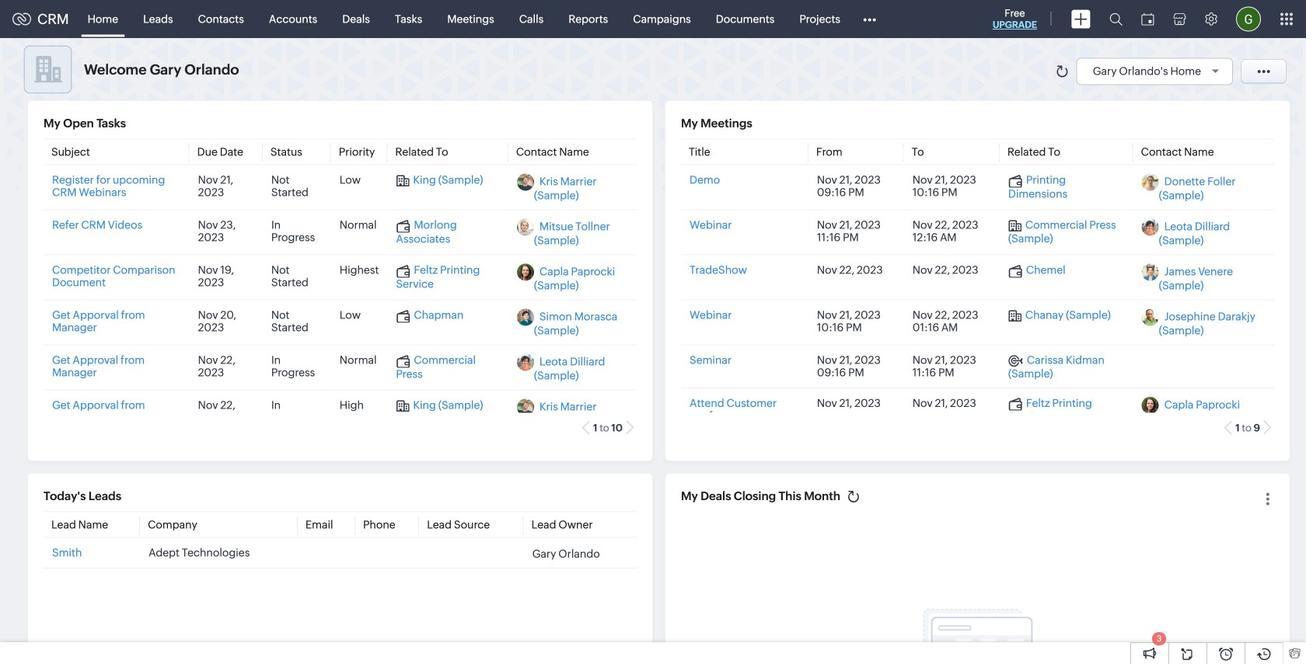 Task type: vqa. For each thing, say whether or not it's contained in the screenshot.
the logo on the top left
yes



Task type: locate. For each thing, give the bounding box(es) containing it.
profile element
[[1227, 0, 1271, 38]]

logo image
[[12, 13, 31, 25]]

search image
[[1110, 12, 1123, 26]]

search element
[[1101, 0, 1132, 38]]

create menu image
[[1072, 10, 1091, 28]]



Task type: describe. For each thing, give the bounding box(es) containing it.
calendar image
[[1142, 13, 1155, 25]]

Other Modules field
[[853, 7, 887, 31]]

profile image
[[1237, 7, 1262, 31]]

create menu element
[[1062, 0, 1101, 38]]



